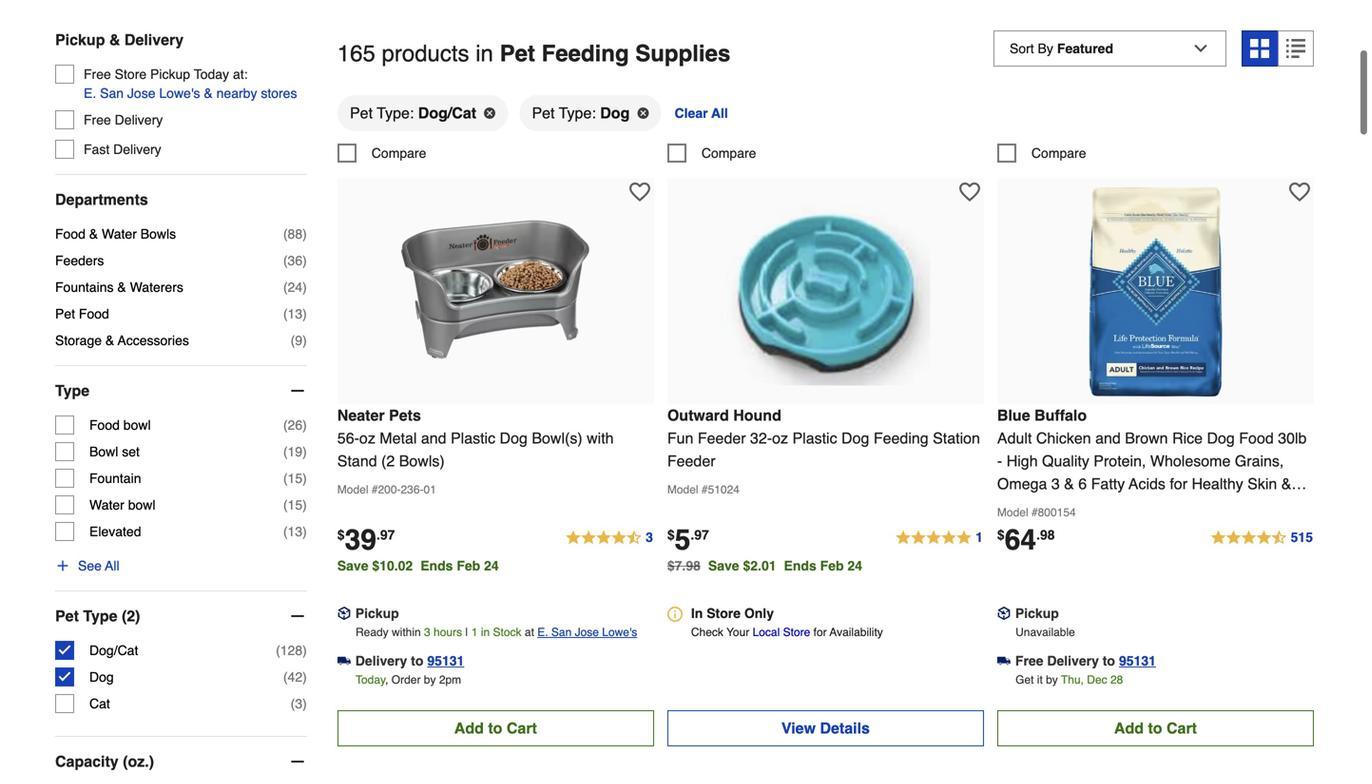 Task type: locate. For each thing, give the bounding box(es) containing it.
10 ) from the top
[[302, 524, 307, 539]]

availability
[[830, 626, 883, 639]]

&
[[109, 31, 120, 49], [204, 86, 213, 101], [89, 226, 98, 242], [117, 280, 126, 295], [105, 333, 114, 348], [1064, 475, 1074, 492], [1281, 475, 1292, 492]]

1 .97 from the left
[[376, 527, 395, 542]]

pickup image down 64
[[997, 607, 1011, 620]]

dog/cat down pet type (2) at the bottom left of the page
[[89, 643, 138, 658]]

0 horizontal spatial feb
[[457, 558, 480, 573]]

( 15 ) for fountain
[[283, 471, 307, 486]]

15
[[288, 471, 302, 486], [288, 497, 302, 513]]

1 vertical spatial ( 15 )
[[283, 497, 307, 513]]

5 ) from the top
[[302, 333, 307, 348]]

1 plastic from the left
[[451, 429, 495, 447]]

2 horizontal spatial model
[[997, 506, 1028, 519]]

plastic inside neater pets 56-oz metal and plastic dog bowl(s) with stand (2 bowls)
[[451, 429, 495, 447]]

8 ) from the top
[[302, 471, 307, 486]]

0 horizontal spatial compare
[[372, 145, 426, 161]]

dog left "bowl(s)"
[[500, 429, 528, 447]]

5 stars image
[[895, 527, 984, 549]]

$ inside $ 64 .98
[[997, 527, 1005, 542]]

ends right $10.02
[[420, 558, 453, 573]]

0 horizontal spatial truck filled image
[[337, 654, 351, 668]]

2 horizontal spatial store
[[783, 626, 810, 639]]

1 vertical spatial jose
[[575, 626, 599, 639]]

free for free delivery
[[84, 112, 111, 127]]

2 95131 from the left
[[1119, 653, 1156, 668]]

water down departments
[[102, 226, 137, 242]]

.97 for 5
[[691, 527, 709, 542]]

set
[[122, 444, 140, 459]]

24 down ( 36 )
[[288, 280, 302, 295]]

model inside blue buffalo adult chicken and brown rice dog food 30lb - high quality protein, wholesome grains, omega 3 & 6 fatty acids for healthy skin & coat model # 800154
[[997, 506, 1028, 519]]

0 vertical spatial 13
[[288, 306, 302, 321]]

2 95131 button from the left
[[1119, 651, 1156, 670]]

0 vertical spatial 1
[[976, 530, 983, 545]]

1 horizontal spatial model
[[667, 483, 698, 496]]

oz down hound
[[772, 429, 788, 447]]

fun
[[667, 429, 694, 447]]

feeder down fun
[[667, 452, 716, 470]]

pet for pet type (2)
[[55, 607, 79, 625]]

0 horizontal spatial for
[[814, 626, 827, 639]]

1 horizontal spatial all
[[711, 105, 728, 121]]

dog/cat down products
[[418, 104, 476, 122]]

0 vertical spatial ( 15 )
[[283, 471, 307, 486]]

and
[[421, 429, 446, 447], [1095, 429, 1121, 447]]

2 $ from the left
[[667, 527, 675, 542]]

1 horizontal spatial by
[[1046, 673, 1058, 686]]

1 horizontal spatial dog/cat
[[418, 104, 476, 122]]

0 horizontal spatial type:
[[377, 104, 414, 122]]

1 horizontal spatial pickup image
[[997, 607, 1011, 620]]

2 .97 from the left
[[691, 527, 709, 542]]

at
[[525, 626, 534, 639]]

2 horizontal spatial #
[[1032, 506, 1038, 519]]

1 add to cart from the left
[[454, 719, 537, 737]]

plastic right 32-
[[793, 429, 837, 447]]

1 vertical spatial minus image
[[288, 752, 307, 771]]

dog inside list box
[[600, 104, 630, 122]]

heart outline image
[[1289, 182, 1310, 202]]

lowe's left check
[[602, 626, 637, 639]]

minus image down ( 3 )
[[288, 752, 307, 771]]

and up protein,
[[1095, 429, 1121, 447]]

1 left 64
[[976, 530, 983, 545]]

0 horizontal spatial heart outline image
[[629, 182, 650, 202]]

1 vertical spatial 15
[[288, 497, 302, 513]]

1 oz from the left
[[359, 429, 375, 447]]

plastic for oz
[[793, 429, 837, 447]]

.98
[[1037, 527, 1055, 542]]

2 pickup image from the left
[[997, 607, 1011, 620]]

model for fun feeder 32-oz plastic dog feeding station feeder
[[667, 483, 698, 496]]

oz inside outward hound fun feeder 32-oz plastic dog feeding station feeder
[[772, 429, 788, 447]]

e. up free delivery
[[84, 86, 96, 101]]

3 left 5
[[646, 530, 653, 545]]

1 vertical spatial dog/cat
[[89, 643, 138, 658]]

water down the fountain
[[89, 497, 124, 513]]

0 horizontal spatial all
[[105, 558, 119, 573]]

$ inside $ 5 .97
[[667, 527, 675, 542]]

get it by thu, dec 28
[[1016, 673, 1123, 686]]

12 ) from the top
[[302, 669, 307, 685]]

0 vertical spatial water
[[102, 226, 137, 242]]

1 95131 from the left
[[427, 653, 464, 668]]

pet down 165 products in pet feeding supplies
[[532, 104, 555, 122]]

0 horizontal spatial 95131
[[427, 653, 464, 668]]

e. inside button
[[84, 86, 96, 101]]

1 horizontal spatial truck filled image
[[997, 654, 1011, 668]]

1 ( 15 ) from the top
[[283, 471, 307, 486]]

0 horizontal spatial 24
[[288, 280, 302, 295]]

cart
[[507, 719, 537, 737], [1167, 719, 1197, 737]]

high
[[1007, 452, 1038, 470]]

) for food & water bowls
[[302, 226, 307, 242]]

ends feb 24 element
[[420, 558, 506, 573], [784, 558, 870, 573]]

0 horizontal spatial today
[[194, 67, 229, 82]]

1 13 from the top
[[288, 306, 302, 321]]

model left "51024"
[[667, 483, 698, 496]]

01
[[424, 483, 436, 496]]

1 15 from the top
[[288, 471, 302, 486]]

store
[[115, 67, 147, 82], [707, 606, 741, 621], [783, 626, 810, 639]]

food up grains,
[[1239, 429, 1274, 447]]

( for elevated
[[283, 524, 288, 539]]

2 ends from the left
[[784, 558, 817, 573]]

11 ) from the top
[[302, 643, 307, 658]]

for down wholesome
[[1170, 475, 1188, 492]]

5014538305 element
[[337, 143, 426, 162]]

and up bowls)
[[421, 429, 446, 447]]

9 ) from the top
[[302, 497, 307, 513]]

1 horizontal spatial .97
[[691, 527, 709, 542]]

1 horizontal spatial for
[[1170, 475, 1188, 492]]

2 ) from the top
[[302, 253, 307, 268]]

2 and from the left
[[1095, 429, 1121, 447]]

all for clear all
[[711, 105, 728, 121]]

4.5 stars image left 5
[[565, 527, 654, 549]]

type inside button
[[55, 382, 90, 399]]

minus image
[[288, 381, 307, 400], [288, 752, 307, 771]]

3 ) from the top
[[302, 280, 307, 295]]

ends feb 24 element right '$2.01'
[[784, 558, 870, 573]]

type:
[[377, 104, 414, 122], [559, 104, 596, 122]]

13 for pet food
[[288, 306, 302, 321]]

2 close circle filled image from the left
[[637, 107, 649, 119]]

.97 inside $ 39 .97
[[376, 527, 395, 542]]

13 down ( 24 )
[[288, 306, 302, 321]]

fountains & waterers
[[55, 280, 183, 295]]

2 ends feb 24 element from the left
[[784, 558, 870, 573]]

3 compare from the left
[[1032, 145, 1086, 161]]

feb up |
[[457, 558, 480, 573]]

1 close circle filled image from the left
[[484, 107, 495, 119]]

2 horizontal spatial compare
[[1032, 145, 1086, 161]]

( 88 )
[[283, 226, 307, 242]]

.97 for 39
[[376, 527, 395, 542]]

add to cart
[[454, 719, 537, 737], [1114, 719, 1197, 737]]

1 vertical spatial free
[[84, 112, 111, 127]]

compare
[[372, 145, 426, 161], [702, 145, 756, 161], [1032, 145, 1086, 161]]

0 vertical spatial 15
[[288, 471, 302, 486]]

all inside button
[[711, 105, 728, 121]]

1 vertical spatial lowe's
[[602, 626, 637, 639]]

clear
[[675, 105, 708, 121]]

1 horizontal spatial lowe's
[[602, 626, 637, 639]]

13 ) from the top
[[302, 696, 307, 711]]

delivery up thu,
[[1047, 653, 1099, 668]]

blue buffalo adult chicken and brown rice dog food 30lb - high quality protein, wholesome grains, omega 3 & 6 fatty acids for healthy skin & coat model # 800154
[[997, 406, 1307, 519]]

0 horizontal spatial and
[[421, 429, 446, 447]]

& up the free store pickup today at:
[[109, 31, 120, 49]]

4.5 stars image for 39
[[565, 527, 654, 549]]

( for storage & accessories
[[291, 333, 295, 348]]

0 horizontal spatial e.
[[84, 86, 96, 101]]

1 horizontal spatial 4.5 stars image
[[1210, 527, 1314, 549]]

0 vertical spatial store
[[115, 67, 147, 82]]

)
[[302, 226, 307, 242], [302, 253, 307, 268], [302, 280, 307, 295], [302, 306, 307, 321], [302, 333, 307, 348], [302, 418, 307, 433], [302, 444, 307, 459], [302, 471, 307, 486], [302, 497, 307, 513], [302, 524, 307, 539], [302, 643, 307, 658], [302, 669, 307, 685], [302, 696, 307, 711]]

dog right rice
[[1207, 429, 1235, 447]]

add down 28
[[1114, 719, 1144, 737]]

2 ( 13 ) from the top
[[283, 524, 307, 539]]

0 horizontal spatial save
[[337, 558, 368, 573]]

95131 button for delivery to 95131
[[427, 651, 464, 670]]

add down 2pm
[[454, 719, 484, 737]]

1 horizontal spatial plastic
[[793, 429, 837, 447]]

0 vertical spatial bowl
[[123, 418, 151, 433]]

food up bowl
[[89, 418, 120, 433]]

0 horizontal spatial #
[[372, 483, 378, 496]]

0 horizontal spatial jose
[[127, 86, 155, 101]]

1 horizontal spatial oz
[[772, 429, 788, 447]]

for inside in store only check your local store for availability
[[814, 626, 827, 639]]

( 13 ) left 39
[[283, 524, 307, 539]]

1 right |
[[471, 626, 478, 639]]

2 4.5 stars image from the left
[[1210, 527, 1314, 549]]

0 horizontal spatial cart
[[507, 719, 537, 737]]

1 $ from the left
[[337, 527, 345, 542]]

2 vertical spatial free
[[1015, 653, 1044, 668]]

15 for fountain
[[288, 471, 302, 486]]

1 vertical spatial e.
[[537, 626, 548, 639]]

128
[[280, 643, 302, 658]]

0 vertical spatial free
[[84, 67, 111, 82]]

compare inside 5005375029 element
[[1032, 145, 1086, 161]]

0 horizontal spatial ends
[[420, 558, 453, 573]]

model down "stand"
[[337, 483, 368, 496]]

type: for dog/cat
[[377, 104, 414, 122]]

dog inside neater pets 56-oz metal and plastic dog bowl(s) with stand (2 bowls)
[[500, 429, 528, 447]]

plastic inside outward hound fun feeder 32-oz plastic dog feeding station feeder
[[793, 429, 837, 447]]

1 4.5 stars image from the left
[[565, 527, 654, 549]]

0 vertical spatial dog/cat
[[418, 104, 476, 122]]

was price $7.98 element
[[667, 553, 708, 573]]

grid view image
[[1250, 39, 1269, 58]]

$ for 64
[[997, 527, 1005, 542]]

1 cart from the left
[[507, 719, 537, 737]]

2 type: from the left
[[559, 104, 596, 122]]

1 button
[[895, 527, 984, 549]]

(2)
[[122, 607, 140, 625]]

oz down neater
[[359, 429, 375, 447]]

and inside blue buffalo adult chicken and brown rice dog food 30lb - high quality protein, wholesome grains, omega 3 & 6 fatty acids for healthy skin & coat model # 800154
[[1095, 429, 1121, 447]]

blue buffalo  adult chicken and brown rice dog food 30lb - high quality protein, wholesome grains, omega 3 & 6 fatty acids for healthy skin & coat image
[[1051, 187, 1260, 396]]

fatty
[[1091, 475, 1125, 492]]

0 horizontal spatial 4.5 stars image
[[565, 527, 654, 549]]

3 button
[[565, 527, 654, 549]]

6
[[1079, 475, 1087, 492]]

$10.02
[[372, 558, 413, 573]]

feeding inside outward hound fun feeder 32-oz plastic dog feeding station feeder
[[874, 429, 929, 447]]

storage & accessories
[[55, 333, 189, 348]]

delivery down free delivery
[[113, 142, 161, 157]]

in right |
[[481, 626, 490, 639]]

in store only check your local store for availability
[[691, 606, 883, 639]]

13 for elevated
[[288, 524, 302, 539]]

0 vertical spatial jose
[[127, 86, 155, 101]]

today left order
[[356, 673, 386, 686]]

by right the it
[[1046, 673, 1058, 686]]

1 heart outline image from the left
[[629, 182, 650, 202]]

3 down quality
[[1051, 475, 1060, 492]]

1 horizontal spatial close circle filled image
[[637, 107, 649, 119]]

pet up storage
[[55, 306, 75, 321]]

station
[[933, 429, 980, 447]]

2 compare from the left
[[702, 145, 756, 161]]

13
[[288, 306, 302, 321], [288, 524, 302, 539]]

to
[[411, 653, 423, 668], [1103, 653, 1115, 668], [488, 719, 502, 737], [1148, 719, 1162, 737]]

san right at
[[551, 626, 572, 639]]

1 pickup image from the left
[[337, 607, 351, 620]]

heart outline image
[[629, 182, 650, 202], [959, 182, 980, 202]]

2 ( 15 ) from the top
[[283, 497, 307, 513]]

minus image up ( 26 )
[[288, 381, 307, 400]]

2 add to cart button from the left
[[997, 710, 1314, 746]]

3 $ from the left
[[997, 527, 1005, 542]]

24
[[288, 280, 302, 295], [484, 558, 499, 573], [848, 558, 862, 573]]

pet for pet type: dog/cat
[[350, 104, 373, 122]]

wholesome
[[1150, 452, 1231, 470]]

for left availability
[[814, 626, 827, 639]]

( for pet food
[[283, 306, 288, 321]]

compare inside 5014515307 element
[[702, 145, 756, 161]]

pet
[[500, 40, 535, 67], [350, 104, 373, 122], [532, 104, 555, 122], [55, 306, 75, 321], [55, 607, 79, 625]]

.97 up was price $7.98 element
[[691, 527, 709, 542]]

1 vertical spatial all
[[105, 558, 119, 573]]

save down 39
[[337, 558, 368, 573]]

pet up "5014538305" 'element'
[[350, 104, 373, 122]]

( 13 ) down ( 24 )
[[283, 306, 307, 321]]

0 horizontal spatial feeding
[[542, 40, 629, 67]]

13 left 39
[[288, 524, 302, 539]]

7 ) from the top
[[302, 444, 307, 459]]

2 15 from the top
[[288, 497, 302, 513]]

pickup up the e. san jose lowe's & nearby stores button
[[150, 67, 190, 82]]

type
[[55, 382, 90, 399], [83, 607, 117, 625]]

1 horizontal spatial compare
[[702, 145, 756, 161]]

2 add to cart from the left
[[1114, 719, 1197, 737]]

0 horizontal spatial $
[[337, 527, 345, 542]]

200-
[[378, 483, 401, 496]]

1 horizontal spatial feeding
[[874, 429, 929, 447]]

.97 up $10.02
[[376, 527, 395, 542]]

close circle filled image
[[484, 107, 495, 119], [637, 107, 649, 119]]

4.5 stars image containing 515
[[1210, 527, 1314, 549]]

) for pet food
[[302, 306, 307, 321]]

ends right '$2.01'
[[784, 558, 817, 573]]

2pm
[[439, 673, 461, 686]]

type left (2)
[[83, 607, 117, 625]]

1 ) from the top
[[302, 226, 307, 242]]

) for fountain
[[302, 471, 307, 486]]

free for free store pickup today at:
[[84, 67, 111, 82]]

truck filled image
[[337, 654, 351, 668], [997, 654, 1011, 668]]

0 horizontal spatial .97
[[376, 527, 395, 542]]

0 horizontal spatial by
[[424, 673, 436, 686]]

lowe's inside button
[[159, 86, 200, 101]]

bowl down the fountain
[[128, 497, 155, 513]]

$ up was price $7.98 element
[[667, 527, 675, 542]]

95131 up 2pm
[[427, 653, 464, 668]]

$ down coat
[[997, 527, 1005, 542]]

0 vertical spatial type
[[55, 382, 90, 399]]

san inside button
[[100, 86, 124, 101]]

2 minus image from the top
[[288, 752, 307, 771]]

free delivery
[[84, 112, 163, 127]]

0 horizontal spatial dog/cat
[[89, 643, 138, 658]]

1 inside 5 stars "image"
[[976, 530, 983, 545]]

(oz.)
[[123, 753, 154, 770]]

all for see all
[[105, 558, 119, 573]]

2 horizontal spatial $
[[997, 527, 1005, 542]]

.97 inside $ 5 .97
[[691, 527, 709, 542]]

minus image inside capacity (oz.) button
[[288, 752, 307, 771]]

today up e. san jose lowe's & nearby stores
[[194, 67, 229, 82]]

$ 39 .97
[[337, 523, 395, 556]]

water
[[102, 226, 137, 242], [89, 497, 124, 513]]

water bowl
[[89, 497, 155, 513]]

pet for pet type: dog
[[532, 104, 555, 122]]

1 horizontal spatial cart
[[1167, 719, 1197, 737]]

minus image inside type button
[[288, 381, 307, 400]]

add to cart down 28
[[1114, 719, 1197, 737]]

) for cat
[[302, 696, 307, 711]]

dog inside outward hound fun feeder 32-oz plastic dog feeding station feeder
[[842, 429, 869, 447]]

0 vertical spatial lowe's
[[159, 86, 200, 101]]

bowl up set
[[123, 418, 151, 433]]

1 vertical spatial 13
[[288, 524, 302, 539]]

capacity (oz.) button
[[55, 737, 307, 773]]

2 cart from the left
[[1167, 719, 1197, 737]]

1 horizontal spatial 1
[[976, 530, 983, 545]]

0 horizontal spatial 95131 button
[[427, 651, 464, 670]]

dog/cat
[[418, 104, 476, 122], [89, 643, 138, 658]]

0 vertical spatial ( 13 )
[[283, 306, 307, 321]]

dog right 32-
[[842, 429, 869, 447]]

1 type: from the left
[[377, 104, 414, 122]]

4.5 stars image containing 3
[[565, 527, 654, 549]]

2 vertical spatial store
[[783, 626, 810, 639]]

0 horizontal spatial ends feb 24 element
[[420, 558, 506, 573]]

1 minus image from the top
[[288, 381, 307, 400]]

1 vertical spatial for
[[814, 626, 827, 639]]

& inside the e. san jose lowe's & nearby stores button
[[204, 86, 213, 101]]

1 vertical spatial feeder
[[667, 452, 716, 470]]

pet down plus image
[[55, 607, 79, 625]]

outward hound fun feeder 32-oz plastic dog feeding station feeder image
[[721, 187, 930, 396]]

bowl
[[89, 444, 118, 459]]

36
[[288, 253, 302, 268]]

delivery up fast delivery
[[115, 112, 163, 127]]

by
[[424, 673, 436, 686], [1046, 673, 1058, 686]]

0 horizontal spatial store
[[115, 67, 147, 82]]

dog left clear on the top
[[600, 104, 630, 122]]

view
[[781, 719, 816, 737]]

1 vertical spatial san
[[551, 626, 572, 639]]

pickup image
[[337, 607, 351, 620], [997, 607, 1011, 620]]

e.
[[84, 86, 96, 101], [537, 626, 548, 639]]

1 horizontal spatial ends
[[784, 558, 817, 573]]

3
[[1051, 475, 1060, 492], [646, 530, 653, 545], [424, 626, 430, 639], [295, 696, 302, 711]]

1 vertical spatial feeding
[[874, 429, 929, 447]]

compare inside "5014538305" 'element'
[[372, 145, 426, 161]]

clear all button
[[673, 94, 730, 132]]

1 horizontal spatial add to cart button
[[997, 710, 1314, 746]]

( 15 ) for water bowl
[[283, 497, 307, 513]]

2 plastic from the left
[[793, 429, 837, 447]]

1 horizontal spatial save
[[708, 558, 739, 573]]

see
[[78, 558, 102, 573]]

all inside button
[[105, 558, 119, 573]]

( for bowl set
[[283, 444, 288, 459]]

) for feeders
[[302, 253, 307, 268]]

add to cart button down 28
[[997, 710, 1314, 746]]

list box
[[337, 94, 1314, 143]]

2 oz from the left
[[772, 429, 788, 447]]

outward hound fun feeder 32-oz plastic dog feeding station feeder
[[667, 406, 980, 470]]

only
[[744, 606, 774, 621]]

1 horizontal spatial 24
[[484, 558, 499, 573]]

4 ) from the top
[[302, 306, 307, 321]]

0 horizontal spatial add to cart button
[[337, 710, 654, 746]]

$ for 39
[[337, 527, 345, 542]]

# for feeder
[[702, 483, 708, 496]]

1 horizontal spatial heart outline image
[[959, 182, 980, 202]]

dog for blue buffalo adult chicken and brown rice dog food 30lb - high quality protein, wholesome grains, omega 3 & 6 fatty acids for healthy skin & coat model # 800154
[[1207, 429, 1235, 447]]

dog inside blue buffalo adult chicken and brown rice dog food 30lb - high quality protein, wholesome grains, omega 3 & 6 fatty acids for healthy skin & coat model # 800154
[[1207, 429, 1235, 447]]

2 add from the left
[[1114, 719, 1144, 737]]

$ down model # 200-236-01
[[337, 527, 345, 542]]

e. san jose lowe's & nearby stores button
[[84, 84, 297, 103]]

free up fast
[[84, 112, 111, 127]]

1 horizontal spatial feb
[[820, 558, 844, 573]]

0 vertical spatial e.
[[84, 86, 96, 101]]

165 products in pet feeding supplies
[[337, 40, 731, 67]]

store down pickup & delivery
[[115, 67, 147, 82]]

2 horizontal spatial 24
[[848, 558, 862, 573]]

) for food bowl
[[302, 418, 307, 433]]

grains,
[[1235, 452, 1284, 470]]

all right clear on the top
[[711, 105, 728, 121]]

store up "your"
[[707, 606, 741, 621]]

store right the local
[[783, 626, 810, 639]]

1 and from the left
[[421, 429, 446, 447]]

dog for neater pets 56-oz metal and plastic dog bowl(s) with stand (2 bowls)
[[500, 429, 528, 447]]

type: down 165 products in pet feeding supplies
[[559, 104, 596, 122]]

26
[[288, 418, 302, 433]]

$ inside $ 39 .97
[[337, 527, 345, 542]]

1 truck filled image from the left
[[337, 654, 351, 668]]

pet for pet food
[[55, 306, 75, 321]]

delivery for free delivery to 95131
[[1047, 653, 1099, 668]]

1 add to cart button from the left
[[337, 710, 654, 746]]

1 ends feb 24 element from the left
[[420, 558, 506, 573]]

1 add from the left
[[454, 719, 484, 737]]

model up 64
[[997, 506, 1028, 519]]

0 vertical spatial all
[[711, 105, 728, 121]]

dog
[[600, 104, 630, 122], [500, 429, 528, 447], [842, 429, 869, 447], [1207, 429, 1235, 447], [89, 669, 114, 685]]

type down storage
[[55, 382, 90, 399]]

save left '$2.01'
[[708, 558, 739, 573]]

1 95131 button from the left
[[427, 651, 464, 670]]

oz inside neater pets 56-oz metal and plastic dog bowl(s) with stand (2 bowls)
[[359, 429, 375, 447]]

& left waterers at the left top
[[117, 280, 126, 295]]

1 horizontal spatial ends feb 24 element
[[784, 558, 870, 573]]

san up free delivery
[[100, 86, 124, 101]]

5005375029 element
[[997, 143, 1086, 162]]

0 horizontal spatial 1
[[471, 626, 478, 639]]

outward
[[667, 406, 729, 424]]

add for 1st the add to cart button from the left
[[454, 719, 484, 737]]

( for cat
[[291, 696, 295, 711]]

4.5 stars image
[[565, 527, 654, 549], [1210, 527, 1314, 549]]

1 ( 13 ) from the top
[[283, 306, 307, 321]]

save
[[337, 558, 368, 573], [708, 558, 739, 573]]

2 13 from the top
[[288, 524, 302, 539]]

minus image for capacity (oz.)
[[288, 752, 307, 771]]

feeding left station
[[874, 429, 929, 447]]

1
[[976, 530, 983, 545], [471, 626, 478, 639]]

6 ) from the top
[[302, 418, 307, 433]]

san
[[100, 86, 124, 101], [551, 626, 572, 639]]

ends feb 24 element up |
[[420, 558, 506, 573]]

56-
[[337, 429, 359, 447]]

model
[[337, 483, 368, 496], [667, 483, 698, 496], [997, 506, 1028, 519]]

1 by from the left
[[424, 673, 436, 686]]

your
[[727, 626, 749, 639]]

close circle filled image for dog/cat
[[484, 107, 495, 119]]

2 truck filled image from the left
[[997, 654, 1011, 668]]

all right see
[[105, 558, 119, 573]]

dog for outward hound fun feeder 32-oz plastic dog feeding station feeder
[[842, 429, 869, 447]]

|
[[465, 626, 468, 639]]

add to cart down 2pm
[[454, 719, 537, 737]]

( for fountains & waterers
[[283, 280, 288, 295]]

2 by from the left
[[1046, 673, 1058, 686]]

0 vertical spatial san
[[100, 86, 124, 101]]

actual price $64.98 element
[[997, 523, 1055, 556]]

0 horizontal spatial lowe's
[[159, 86, 200, 101]]

free up get at the bottom of page
[[1015, 653, 1044, 668]]

1 compare from the left
[[372, 145, 426, 161]]

# right coat
[[1032, 506, 1038, 519]]

feeder down outward
[[698, 429, 746, 447]]

for inside blue buffalo adult chicken and brown rice dog food 30lb - high quality protein, wholesome grains, omega 3 & 6 fatty acids for healthy skin & coat model # 800154
[[1170, 475, 1188, 492]]

24 up ready within 3 hours | 1 in stock at e. san jose lowe's
[[484, 558, 499, 573]]

get
[[1016, 673, 1034, 686]]

1 horizontal spatial store
[[707, 606, 741, 621]]



Task type: describe. For each thing, give the bounding box(es) containing it.
in
[[691, 606, 703, 621]]

local store link
[[753, 626, 810, 639]]

savings save $10.02 element
[[337, 558, 506, 573]]

( for water bowl
[[283, 497, 288, 513]]

list box containing pet type:
[[337, 94, 1314, 143]]

dog up cat on the left of page
[[89, 669, 114, 685]]

thu,
[[1061, 673, 1084, 686]]

bowls)
[[399, 452, 445, 470]]

30lb
[[1278, 429, 1307, 447]]

chicken
[[1036, 429, 1091, 447]]

food up feeders
[[55, 226, 85, 242]]

metal
[[380, 429, 417, 447]]

$ for 5
[[667, 527, 675, 542]]

savings save $2.01 element
[[708, 558, 870, 573]]

( 128 )
[[276, 643, 307, 658]]

5014515307 element
[[667, 143, 756, 162]]

2 save from the left
[[708, 558, 739, 573]]

ready
[[356, 626, 389, 639]]

food & water bowls
[[55, 226, 176, 242]]

plastic for and
[[451, 429, 495, 447]]

capacity
[[55, 753, 119, 770]]

neater pets 56-oz metal and plastic dog bowl(s) with stand (2 bowls) image
[[391, 187, 600, 396]]

-
[[997, 452, 1002, 470]]

today , order by 2pm
[[356, 673, 461, 686]]

delivery for fast delivery
[[113, 142, 161, 157]]

add to cart for 1st the add to cart button from the left
[[454, 719, 537, 737]]

elevated
[[89, 524, 141, 539]]

& right skin
[[1281, 475, 1292, 492]]

pickup image for delivery
[[337, 607, 351, 620]]

departments element
[[55, 190, 307, 209]]

1 horizontal spatial san
[[551, 626, 572, 639]]

( for food & water bowls
[[283, 226, 288, 242]]

quality
[[1042, 452, 1090, 470]]

at:
[[233, 67, 248, 82]]

buffalo
[[1035, 406, 1087, 424]]

actual price $39.97 element
[[337, 523, 395, 556]]

9
[[295, 333, 302, 348]]

waterers
[[130, 280, 183, 295]]

# inside blue buffalo adult chicken and brown rice dog food 30lb - high quality protein, wholesome grains, omega 3 & 6 fatty acids for healthy skin & coat model # 800154
[[1032, 506, 1038, 519]]

1 save from the left
[[337, 558, 368, 573]]

brown
[[1125, 429, 1168, 447]]

compare for 5005375029 element
[[1032, 145, 1086, 161]]

# for stand
[[372, 483, 378, 496]]

details
[[820, 719, 870, 737]]

ends feb 24 element for save $2.01
[[784, 558, 870, 573]]

pickup up free delivery
[[55, 31, 105, 49]]

compare for "5014538305" 'element'
[[372, 145, 426, 161]]

free store pickup today at:
[[84, 67, 248, 82]]

compare for 5014515307 element at the top of the page
[[702, 145, 756, 161]]

delivery for free delivery
[[115, 112, 163, 127]]

see all
[[78, 558, 119, 573]]

1 vertical spatial in
[[481, 626, 490, 639]]

1 feb from the left
[[457, 558, 480, 573]]

fountain
[[89, 471, 141, 486]]

1 vertical spatial water
[[89, 497, 124, 513]]

ends feb 24 element for save $10.02
[[420, 558, 506, 573]]

2 feb from the left
[[820, 558, 844, 573]]

( 3 )
[[291, 696, 307, 711]]

rice
[[1172, 429, 1203, 447]]

accessories
[[118, 333, 189, 348]]

5
[[675, 523, 691, 556]]

bowl(s)
[[532, 429, 583, 447]]

food inside blue buffalo adult chicken and brown rice dog food 30lb - high quality protein, wholesome grains, omega 3 & 6 fatty acids for healthy skin & coat model # 800154
[[1239, 429, 1274, 447]]

food down fountains
[[79, 306, 109, 321]]

capacity (oz.)
[[55, 753, 154, 770]]

truck filled image for delivery
[[337, 654, 351, 668]]

) for storage & accessories
[[302, 333, 307, 348]]

hours
[[434, 626, 462, 639]]

feeders
[[55, 253, 104, 268]]

pickup & delivery
[[55, 31, 184, 49]]

skin
[[1248, 475, 1277, 492]]

close circle filled image for dog
[[637, 107, 649, 119]]

delivery to 95131
[[355, 653, 464, 668]]

pet up pet type: dog
[[500, 40, 535, 67]]

delivery up the free store pickup today at:
[[124, 31, 184, 49]]

minus image
[[288, 607, 307, 626]]

list view image
[[1286, 39, 1306, 58]]

) for water bowl
[[302, 497, 307, 513]]

& up feeders
[[89, 226, 98, 242]]

( 13 ) for elevated
[[283, 524, 307, 539]]

pet type: dog
[[532, 104, 630, 122]]

) for elevated
[[302, 524, 307, 539]]

add to cart for second the add to cart button
[[1114, 719, 1197, 737]]

) for dog
[[302, 669, 307, 685]]

coat
[[997, 498, 1029, 515]]

( 24 )
[[283, 280, 307, 295]]

3 down 42
[[295, 696, 302, 711]]

1 ends from the left
[[420, 558, 453, 573]]

(2
[[381, 452, 395, 470]]

type: for dog
[[559, 104, 596, 122]]

165
[[337, 40, 375, 67]]

( for dog
[[283, 669, 288, 685]]

within
[[392, 626, 421, 639]]

515 button
[[1210, 527, 1314, 549]]

fast
[[84, 142, 110, 157]]

bowls
[[140, 226, 176, 242]]

$2.01
[[743, 558, 776, 573]]

( for dog/cat
[[276, 643, 280, 658]]

bowl for food bowl
[[123, 418, 151, 433]]

store for free
[[115, 67, 147, 82]]

15 for water bowl
[[288, 497, 302, 513]]

plus image
[[55, 558, 70, 573]]

model # 51024
[[667, 483, 740, 496]]

( for fountain
[[283, 471, 288, 486]]

e. san jose lowe's button
[[537, 623, 637, 642]]

see all button
[[55, 556, 119, 575]]

) for fountains & waterers
[[302, 280, 307, 295]]

save $10.02 ends feb 24
[[337, 558, 499, 573]]

3 left 'hours'
[[424, 626, 430, 639]]

pickup image for free
[[997, 607, 1011, 620]]

bowl set
[[89, 444, 140, 459]]

$ 64 .98
[[997, 523, 1055, 556]]

& left the '6' in the bottom right of the page
[[1064, 475, 1074, 492]]

0 vertical spatial feeder
[[698, 429, 746, 447]]

( 42 )
[[283, 669, 307, 685]]

healthy
[[1192, 475, 1243, 492]]

cat
[[89, 696, 110, 711]]

88
[[288, 226, 302, 242]]

actual price $5.97 element
[[667, 523, 709, 556]]

acids
[[1129, 475, 1166, 492]]

jose inside button
[[127, 86, 155, 101]]

1 vertical spatial today
[[356, 673, 386, 686]]

neater pets 56-oz metal and plastic dog bowl(s) with stand (2 bowls)
[[337, 406, 614, 470]]

add for second the add to cart button
[[1114, 719, 1144, 737]]

4.5 stars image for 64
[[1210, 527, 1314, 549]]

neater
[[337, 406, 385, 424]]

view details link
[[667, 710, 984, 746]]

( for feeders
[[283, 253, 288, 268]]

39
[[345, 523, 376, 556]]

0 vertical spatial today
[[194, 67, 229, 82]]

3 inside blue buffalo adult chicken and brown rice dog food 30lb - high quality protein, wholesome grains, omega 3 & 6 fatty acids for healthy skin & coat model # 800154
[[1051, 475, 1060, 492]]

blue
[[997, 406, 1030, 424]]

3 inside 'button'
[[646, 530, 653, 545]]

1 horizontal spatial jose
[[575, 626, 599, 639]]

nearby
[[216, 86, 257, 101]]

stand
[[337, 452, 377, 470]]

) for dog/cat
[[302, 643, 307, 658]]

minus image for type
[[288, 381, 307, 400]]

1 vertical spatial type
[[83, 607, 117, 625]]

stores
[[261, 86, 297, 101]]

0 vertical spatial feeding
[[542, 40, 629, 67]]

model for 56-oz metal and plastic dog bowl(s) with stand (2 bowls)
[[337, 483, 368, 496]]

( 19 )
[[283, 444, 307, 459]]

dog/cat inside list box
[[418, 104, 476, 122]]

& right storage
[[105, 333, 114, 348]]

$7.98
[[667, 558, 701, 573]]

bowl for water bowl
[[128, 497, 155, 513]]

pet type (2)
[[55, 607, 140, 625]]

delivery up ","
[[355, 653, 407, 668]]

food bowl
[[89, 418, 151, 433]]

pets
[[389, 406, 421, 424]]

omega
[[997, 475, 1047, 492]]

ready within 3 hours | 1 in stock at e. san jose lowe's
[[356, 626, 637, 639]]

departments
[[55, 191, 148, 208]]

$ 5 .97
[[667, 523, 709, 556]]

0 vertical spatial in
[[476, 40, 493, 67]]

( 13 ) for pet food
[[283, 306, 307, 321]]

pickup up unavailable
[[1015, 606, 1059, 621]]

( 26 )
[[283, 418, 307, 433]]

free delivery to 95131
[[1015, 653, 1156, 668]]

truck filled image for free
[[997, 654, 1011, 668]]

2 heart outline image from the left
[[959, 182, 980, 202]]

type button
[[55, 366, 307, 416]]

( for food bowl
[[283, 418, 288, 433]]

store for in
[[707, 606, 741, 621]]

1 vertical spatial 1
[[471, 626, 478, 639]]

fountains
[[55, 280, 114, 295]]

95131 button for free delivery to 95131
[[1119, 651, 1156, 670]]

fast delivery
[[84, 142, 161, 157]]

pickup up ready
[[355, 606, 399, 621]]

stock
[[493, 626, 522, 639]]

) for bowl set
[[302, 444, 307, 459]]

and inside neater pets 56-oz metal and plastic dog bowl(s) with stand (2 bowls)
[[421, 429, 446, 447]]



Task type: vqa. For each thing, say whether or not it's contained in the screenshot.
the rightmost save
yes



